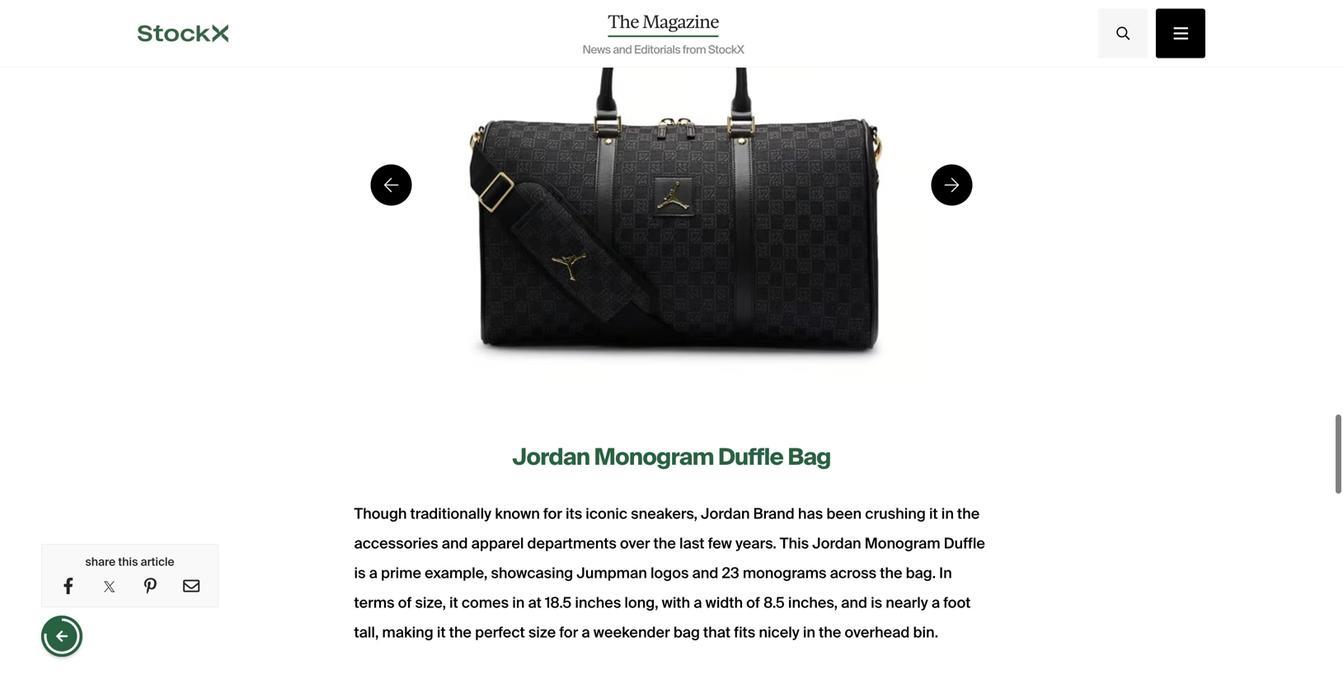Task type: vqa. For each thing, say whether or not it's contained in the screenshot.
overhead
yes



Task type: describe. For each thing, give the bounding box(es) containing it.
a right with
[[694, 594, 702, 613]]

its
[[566, 505, 583, 524]]

0 horizontal spatial in
[[512, 594, 525, 613]]

8.5
[[764, 594, 785, 613]]

the left last
[[654, 535, 676, 554]]

18.5
[[545, 594, 572, 613]]

jumpman
[[577, 564, 647, 583]]

stockx
[[708, 42, 744, 57]]

tall,
[[354, 624, 379, 643]]

1 of from the left
[[398, 594, 412, 613]]

brand
[[754, 505, 795, 524]]

the left bag.
[[880, 564, 903, 583]]

weekender
[[594, 624, 670, 643]]

in
[[940, 564, 953, 583]]

fits
[[734, 624, 756, 643]]

that
[[704, 624, 731, 643]]

inches
[[575, 594, 621, 613]]

nearly
[[886, 594, 929, 613]]

bag.
[[906, 564, 936, 583]]

few
[[708, 535, 732, 554]]

from
[[683, 42, 706, 57]]

duffle inside though traditionally known for its iconic sneakers, jordan brand has been crushing it in the accessories and apparel departments over the last few years. this jordan monogram duffle is a prime example, showcasing jumpman logos and 23 monograms across the bag. in terms of size, it comes in at 18.5 inches long, with a width of 8.5 inches, and is nearly a foot tall, making it the perfect size for a weekender bag that fits nicely in the overhead bin.
[[944, 535, 986, 554]]

news and editorials from stockx
[[583, 42, 744, 57]]

the down comes
[[449, 624, 472, 643]]

monogram inside though traditionally known for its iconic sneakers, jordan brand has been crushing it in the accessories and apparel departments over the last few years. this jordan monogram duffle is a prime example, showcasing jumpman logos and 23 monograms across the bag. in terms of size, it comes in at 18.5 inches long, with a width of 8.5 inches, and is nearly a foot tall, making it the perfect size for a weekender bag that fits nicely in the overhead bin.
[[865, 535, 941, 554]]

showcasing
[[491, 564, 574, 583]]

size
[[529, 624, 556, 643]]

23
[[722, 564, 740, 583]]

the down "inches,"
[[819, 624, 842, 643]]

and right news
[[613, 42, 632, 57]]

accessories
[[354, 535, 439, 554]]

terms
[[354, 594, 395, 613]]

bag
[[788, 442, 831, 472]]

has
[[798, 505, 823, 524]]

2 horizontal spatial jordan
[[813, 535, 862, 554]]

2 vertical spatial in
[[803, 624, 816, 643]]

traditionally
[[411, 505, 492, 524]]

making
[[382, 624, 434, 643]]

1 horizontal spatial it
[[450, 594, 458, 613]]

the
[[608, 11, 639, 32]]

width
[[706, 594, 743, 613]]

been
[[827, 505, 862, 524]]

inches,
[[789, 594, 838, 613]]

this
[[118, 555, 138, 570]]

foot
[[944, 594, 971, 613]]



Task type: locate. For each thing, give the bounding box(es) containing it.
0 horizontal spatial jordan
[[513, 442, 590, 472]]

a left foot
[[932, 594, 941, 613]]

a
[[369, 564, 378, 583], [694, 594, 702, 613], [932, 594, 941, 613], [582, 624, 590, 643]]

0 horizontal spatial of
[[398, 594, 412, 613]]

article
[[141, 555, 175, 570]]

iconic
[[586, 505, 628, 524]]

a down inches
[[582, 624, 590, 643]]

a left prime in the left of the page
[[369, 564, 378, 583]]

of left size,
[[398, 594, 412, 613]]

the magazine
[[608, 11, 719, 32]]

monogram up sneakers,
[[594, 442, 714, 472]]

2 vertical spatial it
[[437, 624, 446, 643]]

0 horizontal spatial it
[[437, 624, 446, 643]]

over
[[620, 535, 650, 554]]

0 horizontal spatial is
[[354, 564, 366, 583]]

editorials
[[634, 42, 681, 57]]

1 vertical spatial monogram
[[865, 535, 941, 554]]

2 vertical spatial jordan
[[813, 535, 862, 554]]

and up the example,
[[442, 535, 468, 554]]

in right crushing
[[942, 505, 954, 524]]

crushing
[[866, 505, 926, 524]]

last
[[680, 535, 705, 554]]

1 vertical spatial is
[[871, 594, 883, 613]]

though
[[354, 505, 407, 524]]

jordan down the been
[[813, 535, 862, 554]]

duffle left bag
[[718, 442, 784, 472]]

the
[[958, 505, 980, 524], [654, 535, 676, 554], [880, 564, 903, 583], [449, 624, 472, 643], [819, 624, 842, 643]]

apparel
[[472, 535, 524, 554]]

0 vertical spatial duffle
[[718, 442, 784, 472]]

prime
[[381, 564, 422, 583]]

0 horizontal spatial duffle
[[718, 442, 784, 472]]

1 horizontal spatial jordan
[[701, 505, 750, 524]]

2 horizontal spatial it
[[930, 505, 938, 524]]

it right size,
[[450, 594, 458, 613]]

jordan up its
[[513, 442, 590, 472]]

bin.
[[914, 624, 939, 643]]

0 vertical spatial is
[[354, 564, 366, 583]]

and
[[613, 42, 632, 57], [442, 535, 468, 554], [693, 564, 719, 583], [842, 594, 868, 613]]

the right crushing
[[958, 505, 980, 524]]

jordan up few
[[701, 505, 750, 524]]

0 vertical spatial for
[[544, 505, 563, 524]]

jordan monogram duffle bag link
[[513, 442, 831, 472]]

overhead
[[845, 624, 910, 643]]

1 horizontal spatial in
[[803, 624, 816, 643]]

logos
[[651, 564, 689, 583]]

years.
[[736, 535, 777, 554]]

magazine
[[643, 11, 719, 32]]

example,
[[425, 564, 488, 583]]

nicely
[[759, 624, 800, 643]]

0 vertical spatial monogram
[[594, 442, 714, 472]]

in
[[942, 505, 954, 524], [512, 594, 525, 613], [803, 624, 816, 643]]

1 vertical spatial duffle
[[944, 535, 986, 554]]

and down the across
[[842, 594, 868, 613]]

this
[[780, 535, 809, 554]]

1 horizontal spatial duffle
[[944, 535, 986, 554]]

for right the size
[[560, 624, 578, 643]]

in down "inches,"
[[803, 624, 816, 643]]

share this article
[[85, 555, 175, 570]]

monograms
[[743, 564, 827, 583]]

share
[[85, 555, 116, 570]]

size,
[[415, 594, 446, 613]]

1 vertical spatial jordan
[[701, 505, 750, 524]]

across
[[830, 564, 877, 583]]

duffle up in
[[944, 535, 986, 554]]

news
[[583, 42, 611, 57]]

for left its
[[544, 505, 563, 524]]

jordan monogram duffle bag
[[513, 442, 831, 472]]

monogram down crushing
[[865, 535, 941, 554]]

1 vertical spatial in
[[512, 594, 525, 613]]

and left 23
[[693, 564, 719, 583]]

is up terms
[[354, 564, 366, 583]]

jordan
[[513, 442, 590, 472], [701, 505, 750, 524], [813, 535, 862, 554]]

2 of from the left
[[747, 594, 760, 613]]

0 vertical spatial in
[[942, 505, 954, 524]]

departments
[[528, 535, 617, 554]]

Search for articles, series, etc. text field
[[1099, 9, 1148, 58]]

sneakers,
[[631, 505, 698, 524]]

bag
[[674, 624, 700, 643]]

of
[[398, 594, 412, 613], [747, 594, 760, 613]]

it
[[930, 505, 938, 524], [450, 594, 458, 613], [437, 624, 446, 643]]

0 horizontal spatial monogram
[[594, 442, 714, 472]]

comes
[[462, 594, 509, 613]]

duffle
[[718, 442, 784, 472], [944, 535, 986, 554]]

long,
[[625, 594, 659, 613]]

is up overhead on the bottom
[[871, 594, 883, 613]]

0 vertical spatial it
[[930, 505, 938, 524]]

at
[[528, 594, 542, 613]]

1 horizontal spatial monogram
[[865, 535, 941, 554]]

perfect
[[475, 624, 525, 643]]

is
[[354, 564, 366, 583], [871, 594, 883, 613]]

for
[[544, 505, 563, 524], [560, 624, 578, 643]]

1 vertical spatial it
[[450, 594, 458, 613]]

though traditionally known for its iconic sneakers, jordan brand has been crushing it in the accessories and apparel departments over the last few years. this jordan monogram duffle is a prime example, showcasing jumpman logos and 23 monograms across the bag. in terms of size, it comes in at 18.5 inches long, with a width of 8.5 inches, and is nearly a foot tall, making it the perfect size for a weekender bag that fits nicely in the overhead bin.
[[354, 505, 986, 643]]

2 horizontal spatial in
[[942, 505, 954, 524]]

with
[[662, 594, 691, 613]]

1 horizontal spatial of
[[747, 594, 760, 613]]

1 horizontal spatial is
[[871, 594, 883, 613]]

it right crushing
[[930, 505, 938, 524]]

monogram
[[594, 442, 714, 472], [865, 535, 941, 554]]

in left at
[[512, 594, 525, 613]]

known
[[495, 505, 540, 524]]

1 vertical spatial for
[[560, 624, 578, 643]]

0 vertical spatial jordan
[[513, 442, 590, 472]]

of left 8.5 on the bottom of page
[[747, 594, 760, 613]]

it down size,
[[437, 624, 446, 643]]



